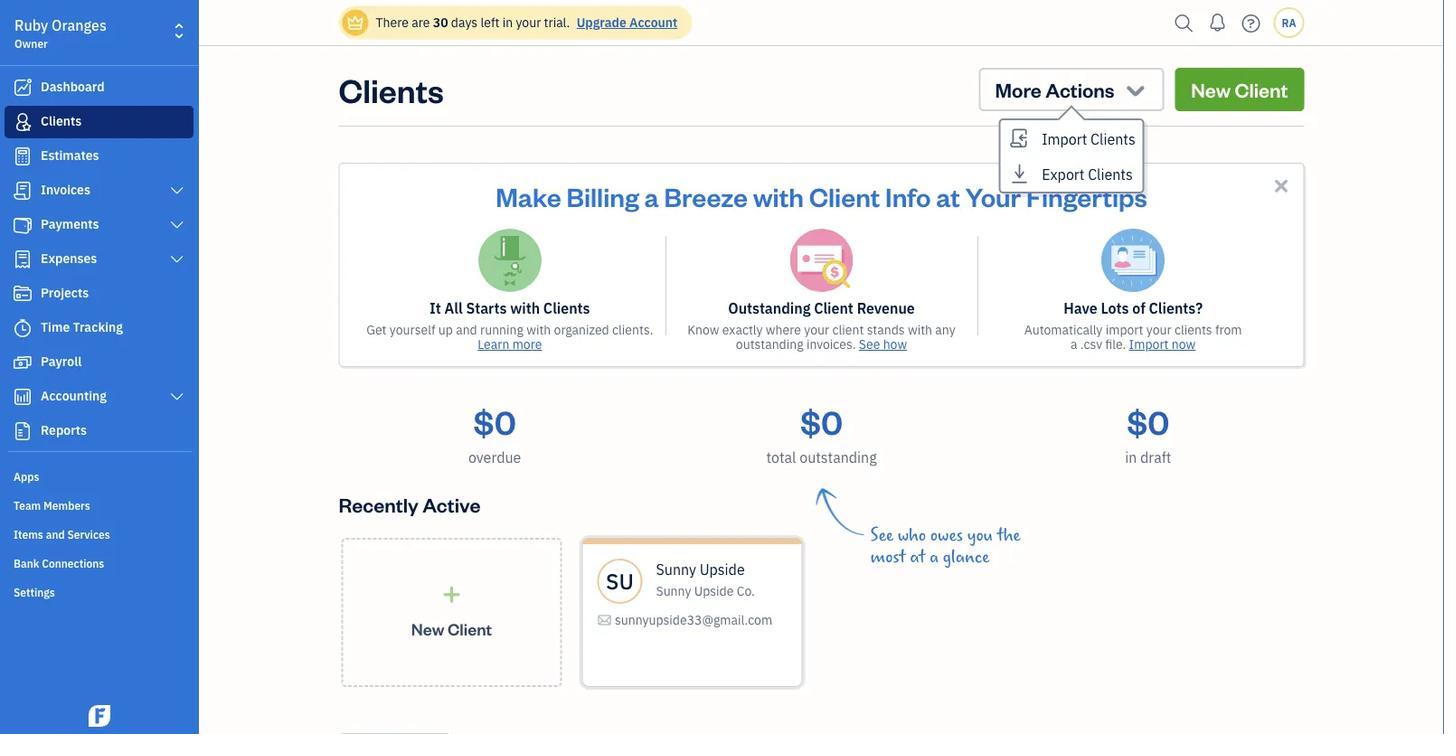Task type: vqa. For each thing, say whether or not it's contained in the screenshot.
Get paid faster with an invoice template that enables flexible payment options and automated reminders—and looks great.
no



Task type: describe. For each thing, give the bounding box(es) containing it.
estimate image
[[12, 147, 33, 166]]

starts
[[466, 299, 507, 318]]

$0 total outstanding
[[767, 400, 877, 467]]

payroll link
[[5, 346, 194, 379]]

your
[[966, 179, 1021, 213]]

outstanding client revenue image
[[790, 229, 853, 292]]

outstanding client revenue
[[728, 299, 915, 318]]

of
[[1133, 299, 1146, 318]]

payments link
[[5, 209, 194, 242]]

ruby oranges owner
[[14, 16, 107, 51]]

it all starts with clients get yourself up and running with organized clients. learn more
[[367, 299, 654, 353]]

settings
[[14, 585, 55, 600]]

1 horizontal spatial new
[[1192, 76, 1231, 102]]

0 vertical spatial upside
[[700, 560, 745, 579]]

overdue
[[469, 448, 521, 467]]

2 sunny from the top
[[656, 583, 691, 600]]

0 vertical spatial at
[[936, 179, 960, 213]]

search image
[[1170, 9, 1199, 37]]

ruby
[[14, 16, 48, 35]]

owner
[[14, 36, 48, 51]]

sunny upside sunny upside co.
[[656, 560, 755, 600]]

1 vertical spatial upside
[[694, 583, 734, 600]]

chevron large down image
[[169, 218, 185, 232]]

team members
[[14, 498, 90, 513]]

accounting
[[41, 388, 107, 404]]

export clients
[[1042, 165, 1133, 184]]

ra
[[1282, 15, 1297, 30]]

items
[[14, 527, 43, 542]]

glance
[[943, 547, 990, 567]]

envelope image
[[597, 610, 612, 631]]

reports
[[41, 422, 87, 439]]

projects link
[[5, 278, 194, 310]]

a inside have lots of clients? automatically import your clients from a .csv file. import now
[[1071, 336, 1078, 353]]

$0 in draft
[[1125, 400, 1172, 467]]

sunnyupside33@gmail.com
[[615, 612, 773, 629]]

get
[[367, 322, 387, 338]]

your for there
[[516, 14, 541, 31]]

1 sunny from the top
[[656, 560, 696, 579]]

invoice image
[[12, 182, 33, 200]]

all
[[445, 299, 463, 318]]

go to help image
[[1237, 9, 1266, 37]]

.csv
[[1081, 336, 1103, 353]]

total
[[767, 448, 796, 467]]

see how
[[859, 336, 907, 353]]

invoices
[[41, 181, 90, 198]]

$0 for $0 in draft
[[1127, 400, 1170, 443]]

have lots of clients? automatically import your clients from a .csv file. import now
[[1025, 299, 1242, 353]]

payments
[[41, 216, 99, 232]]

actions
[[1046, 76, 1115, 102]]

30
[[433, 14, 448, 31]]

your for have
[[1147, 322, 1172, 338]]

clients
[[1175, 322, 1213, 338]]

know
[[688, 322, 720, 338]]

your inside know exactly where your client stands with any outstanding invoices.
[[804, 322, 830, 338]]

most
[[871, 547, 906, 567]]

$0 for $0 total outstanding
[[800, 400, 843, 443]]

chart image
[[12, 388, 33, 406]]

plus image
[[441, 585, 462, 604]]

dashboard image
[[12, 79, 33, 97]]

expense image
[[12, 251, 33, 269]]

yourself
[[390, 322, 436, 338]]

breeze
[[664, 179, 748, 213]]

report image
[[12, 422, 33, 441]]

a inside see who owes you the most at a glance
[[930, 547, 939, 567]]

there are 30 days left in your trial. upgrade account
[[376, 14, 678, 31]]

dashboard
[[41, 78, 105, 95]]

1 vertical spatial new client link
[[341, 538, 562, 687]]

client
[[833, 322, 864, 338]]

and inside it all starts with clients get yourself up and running with organized clients. learn more
[[456, 322, 477, 338]]

import clients button
[[1001, 120, 1143, 156]]

oranges
[[52, 16, 107, 35]]

bank
[[14, 556, 39, 571]]

import clients
[[1042, 129, 1136, 148]]

team
[[14, 498, 41, 513]]

exactly
[[723, 322, 763, 338]]

clients link
[[5, 106, 194, 138]]

estimates
[[41, 147, 99, 164]]

have lots of clients? image
[[1102, 229, 1165, 292]]

clients inside button
[[1091, 129, 1136, 148]]

import inside have lots of clients? automatically import your clients from a .csv file. import now
[[1129, 336, 1169, 353]]

projects
[[41, 284, 89, 301]]

tracking
[[73, 319, 123, 336]]

with right the breeze
[[753, 179, 804, 213]]

chevron large down image for expenses
[[169, 252, 185, 267]]

connections
[[42, 556, 104, 571]]

$0 for $0 overdue
[[474, 400, 516, 443]]

client up client
[[814, 299, 854, 318]]

with inside know exactly where your client stands with any outstanding invoices.
[[908, 322, 933, 338]]

team members link
[[5, 491, 194, 518]]

bank connections
[[14, 556, 104, 571]]

trial.
[[544, 14, 570, 31]]

active
[[423, 492, 481, 517]]

see for see who owes you the most at a glance
[[871, 526, 894, 545]]

now
[[1172, 336, 1196, 353]]

0 vertical spatial in
[[503, 14, 513, 31]]

with up the running
[[510, 299, 540, 318]]

chevrondown image
[[1123, 77, 1148, 102]]

import inside button
[[1042, 129, 1088, 148]]

clients inside main element
[[41, 113, 82, 129]]

make billing a breeze with client info at your fingertips
[[496, 179, 1148, 213]]

main element
[[0, 0, 244, 734]]

money image
[[12, 354, 33, 372]]

outstanding inside know exactly where your client stands with any outstanding invoices.
[[736, 336, 804, 353]]



Task type: locate. For each thing, give the bounding box(es) containing it.
a right the billing
[[645, 179, 659, 213]]

and
[[456, 322, 477, 338], [46, 527, 65, 542]]

and inside main element
[[46, 527, 65, 542]]

outstanding down the outstanding
[[736, 336, 804, 353]]

1 horizontal spatial your
[[804, 322, 830, 338]]

chevron large down image down chevron large down icon
[[169, 252, 185, 267]]

see inside see who owes you the most at a glance
[[871, 526, 894, 545]]

0 horizontal spatial new client
[[411, 618, 492, 640]]

0 horizontal spatial new client link
[[341, 538, 562, 687]]

upgrade
[[577, 14, 627, 31]]

su
[[606, 568, 634, 596]]

with right the running
[[527, 322, 551, 338]]

clients?
[[1149, 299, 1203, 318]]

2 horizontal spatial $0
[[1127, 400, 1170, 443]]

how
[[883, 336, 907, 353]]

at inside see who owes you the most at a glance
[[910, 547, 926, 567]]

clients up 'estimates'
[[41, 113, 82, 129]]

a down owes
[[930, 547, 939, 567]]

0 vertical spatial new
[[1192, 76, 1231, 102]]

invoices link
[[5, 175, 194, 207]]

2 horizontal spatial a
[[1071, 336, 1078, 353]]

up
[[439, 322, 453, 338]]

0 vertical spatial a
[[645, 179, 659, 213]]

time tracking
[[41, 319, 123, 336]]

clients.
[[612, 322, 654, 338]]

1 vertical spatial new
[[411, 618, 444, 640]]

0 horizontal spatial and
[[46, 527, 65, 542]]

1 vertical spatial and
[[46, 527, 65, 542]]

more
[[996, 76, 1042, 102]]

file.
[[1106, 336, 1126, 353]]

0 vertical spatial chevron large down image
[[169, 184, 185, 198]]

automatically
[[1025, 322, 1103, 338]]

chevron large down image for invoices
[[169, 184, 185, 198]]

running
[[480, 322, 524, 338]]

1 chevron large down image from the top
[[169, 184, 185, 198]]

lots
[[1101, 299, 1129, 318]]

0 vertical spatial new client link
[[1175, 68, 1305, 111]]

chevron large down image for accounting
[[169, 390, 185, 404]]

co.
[[737, 583, 755, 600]]

clients down there
[[339, 68, 444, 111]]

freshbooks image
[[85, 706, 114, 727]]

1 horizontal spatial a
[[930, 547, 939, 567]]

clients inside it all starts with clients get yourself up and running with organized clients. learn more
[[544, 299, 590, 318]]

0 vertical spatial new client
[[1192, 76, 1289, 102]]

payroll
[[41, 353, 82, 370]]

it all starts with clients image
[[478, 229, 542, 292]]

a left .csv
[[1071, 336, 1078, 353]]

recently
[[339, 492, 419, 517]]

with
[[753, 179, 804, 213], [510, 299, 540, 318], [527, 322, 551, 338], [908, 322, 933, 338]]

stands
[[867, 322, 905, 338]]

settings link
[[5, 578, 194, 605]]

it
[[430, 299, 441, 318]]

and right items
[[46, 527, 65, 542]]

1 vertical spatial chevron large down image
[[169, 252, 185, 267]]

export clients button
[[1001, 156, 1143, 192]]

1 horizontal spatial and
[[456, 322, 477, 338]]

1 horizontal spatial new client
[[1192, 76, 1289, 102]]

info
[[886, 179, 931, 213]]

with left any
[[908, 322, 933, 338]]

chevron large down image up chevron large down icon
[[169, 184, 185, 198]]

2 vertical spatial chevron large down image
[[169, 390, 185, 404]]

see up 'most'
[[871, 526, 894, 545]]

estimates link
[[5, 140, 194, 173]]

1 vertical spatial new client
[[411, 618, 492, 640]]

clients up export clients
[[1091, 129, 1136, 148]]

where
[[766, 322, 801, 338]]

0 horizontal spatial import
[[1042, 129, 1088, 148]]

draft
[[1141, 448, 1172, 467]]

0 vertical spatial import
[[1042, 129, 1088, 148]]

apps link
[[5, 462, 194, 489]]

0 vertical spatial and
[[456, 322, 477, 338]]

0 horizontal spatial at
[[910, 547, 926, 567]]

new down plus icon
[[411, 618, 444, 640]]

in right left
[[503, 14, 513, 31]]

1 horizontal spatial new client link
[[1175, 68, 1305, 111]]

close image
[[1271, 175, 1292, 196]]

timer image
[[12, 319, 33, 337]]

see left how
[[859, 336, 880, 353]]

more actions
[[996, 76, 1115, 102]]

ra button
[[1274, 7, 1305, 38]]

outstanding
[[736, 336, 804, 353], [800, 448, 877, 467]]

chevron large down image inside expenses link
[[169, 252, 185, 267]]

$0
[[474, 400, 516, 443], [800, 400, 843, 443], [1127, 400, 1170, 443]]

0 horizontal spatial new
[[411, 618, 444, 640]]

outstanding
[[728, 299, 811, 318]]

import right file.
[[1129, 336, 1169, 353]]

$0 up draft
[[1127, 400, 1170, 443]]

revenue
[[857, 299, 915, 318]]

$0 up overdue
[[474, 400, 516, 443]]

learn
[[478, 336, 510, 353]]

import
[[1042, 129, 1088, 148], [1129, 336, 1169, 353]]

outstanding inside $0 total outstanding
[[800, 448, 877, 467]]

at right info
[[936, 179, 960, 213]]

client image
[[12, 113, 33, 131]]

notifications image
[[1204, 5, 1232, 41]]

1 horizontal spatial at
[[936, 179, 960, 213]]

1 horizontal spatial $0
[[800, 400, 843, 443]]

$0 inside $0 in draft
[[1127, 400, 1170, 443]]

1 vertical spatial sunny
[[656, 583, 691, 600]]

2 $0 from the left
[[800, 400, 843, 443]]

client down plus icon
[[448, 618, 492, 640]]

know exactly where your client stands with any outstanding invoices.
[[688, 322, 956, 353]]

client down go to help image
[[1235, 76, 1289, 102]]

$0 inside $0 total outstanding
[[800, 400, 843, 443]]

recently active
[[339, 492, 481, 517]]

client
[[1235, 76, 1289, 102], [809, 179, 880, 213], [814, 299, 854, 318], [448, 618, 492, 640]]

the
[[997, 526, 1021, 545]]

there
[[376, 14, 409, 31]]

accounting link
[[5, 381, 194, 413]]

organized
[[554, 322, 609, 338]]

clients
[[339, 68, 444, 111], [41, 113, 82, 129], [1091, 129, 1136, 148], [1088, 165, 1133, 184], [544, 299, 590, 318]]

0 vertical spatial outstanding
[[736, 336, 804, 353]]

0 horizontal spatial in
[[503, 14, 513, 31]]

reports link
[[5, 415, 194, 448]]

see who owes you the most at a glance
[[871, 526, 1021, 567]]

apps
[[14, 469, 39, 484]]

clients up organized
[[544, 299, 590, 318]]

make
[[496, 179, 561, 213]]

invoices.
[[807, 336, 856, 353]]

1 horizontal spatial in
[[1125, 448, 1137, 467]]

expenses
[[41, 250, 97, 267]]

dashboard link
[[5, 71, 194, 104]]

in left draft
[[1125, 448, 1137, 467]]

1 vertical spatial see
[[871, 526, 894, 545]]

chevron large down image inside the invoices link
[[169, 184, 185, 198]]

1 horizontal spatial import
[[1129, 336, 1169, 353]]

new client down plus icon
[[411, 618, 492, 640]]

upside up co.
[[700, 560, 745, 579]]

in inside $0 in draft
[[1125, 448, 1137, 467]]

new client down go to help image
[[1192, 76, 1289, 102]]

days
[[451, 14, 478, 31]]

are
[[412, 14, 430, 31]]

see for see how
[[859, 336, 880, 353]]

$0 inside "$0 overdue"
[[474, 400, 516, 443]]

clients inside button
[[1088, 165, 1133, 184]]

from
[[1216, 322, 1242, 338]]

clients down import clients on the top right of the page
[[1088, 165, 1133, 184]]

upside
[[700, 560, 745, 579], [694, 583, 734, 600]]

your left trial.
[[516, 14, 541, 31]]

in
[[503, 14, 513, 31], [1125, 448, 1137, 467]]

1 vertical spatial in
[[1125, 448, 1137, 467]]

0 horizontal spatial a
[[645, 179, 659, 213]]

chevron large down image down payroll link
[[169, 390, 185, 404]]

0 horizontal spatial your
[[516, 14, 541, 31]]

import up export clients button
[[1042, 129, 1088, 148]]

upgrade account link
[[573, 14, 678, 31]]

billing
[[567, 179, 639, 213]]

outstanding right total
[[800, 448, 877, 467]]

fingertips
[[1027, 179, 1148, 213]]

payment image
[[12, 216, 33, 234]]

at down who
[[910, 547, 926, 567]]

2 horizontal spatial your
[[1147, 322, 1172, 338]]

and right up
[[456, 322, 477, 338]]

crown image
[[346, 13, 365, 32]]

your inside have lots of clients? automatically import your clients from a .csv file. import now
[[1147, 322, 1172, 338]]

0 vertical spatial sunny
[[656, 560, 696, 579]]

your
[[516, 14, 541, 31], [804, 322, 830, 338], [1147, 322, 1172, 338]]

1 vertical spatial outstanding
[[800, 448, 877, 467]]

chevron large down image
[[169, 184, 185, 198], [169, 252, 185, 267], [169, 390, 185, 404]]

0 vertical spatial see
[[859, 336, 880, 353]]

1 vertical spatial import
[[1129, 336, 1169, 353]]

1 vertical spatial a
[[1071, 336, 1078, 353]]

0 horizontal spatial $0
[[474, 400, 516, 443]]

$0 overdue
[[469, 400, 521, 467]]

3 $0 from the left
[[1127, 400, 1170, 443]]

have
[[1064, 299, 1098, 318]]

services
[[67, 527, 110, 542]]

3 chevron large down image from the top
[[169, 390, 185, 404]]

members
[[43, 498, 90, 513]]

a
[[645, 179, 659, 213], [1071, 336, 1078, 353], [930, 547, 939, 567]]

$0 down invoices.
[[800, 400, 843, 443]]

1 vertical spatial at
[[910, 547, 926, 567]]

sunny
[[656, 560, 696, 579], [656, 583, 691, 600]]

items and services link
[[5, 520, 194, 547]]

2 vertical spatial a
[[930, 547, 939, 567]]

bank connections link
[[5, 549, 194, 576]]

1 $0 from the left
[[474, 400, 516, 443]]

client left info
[[809, 179, 880, 213]]

more actions button
[[979, 68, 1165, 111]]

project image
[[12, 285, 33, 303]]

new down notifications "image" on the right top of page
[[1192, 76, 1231, 102]]

your down outstanding client revenue
[[804, 322, 830, 338]]

2 chevron large down image from the top
[[169, 252, 185, 267]]

your down clients?
[[1147, 322, 1172, 338]]

upside left co.
[[694, 583, 734, 600]]

export
[[1042, 165, 1085, 184]]



